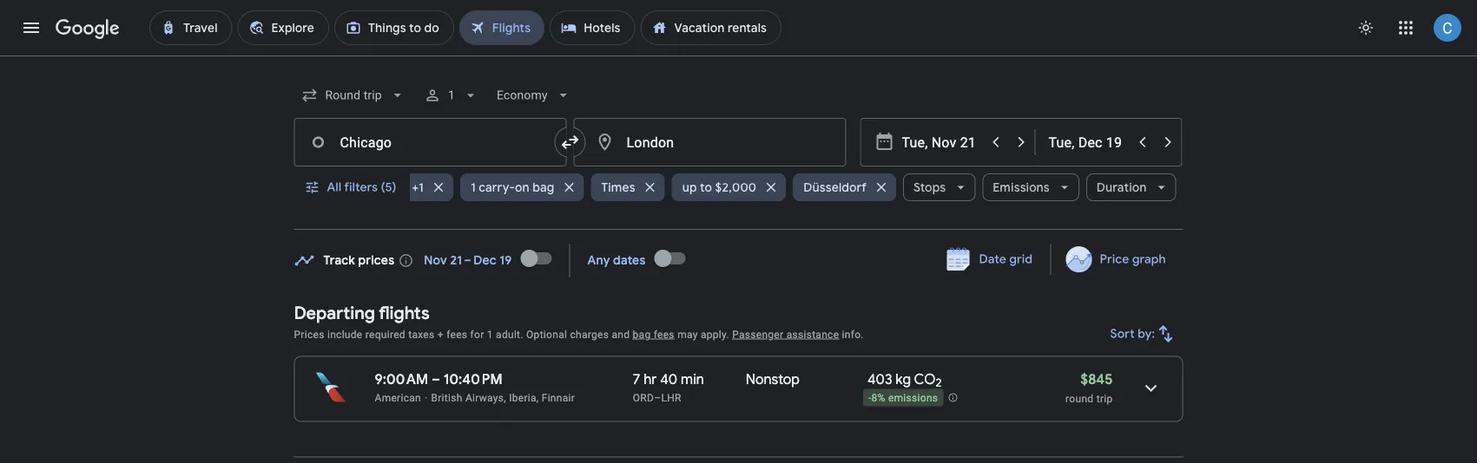 Task type: describe. For each thing, give the bounding box(es) containing it.
oneworld +1 button
[[342, 167, 453, 208]]

finnair
[[542, 392, 575, 404]]

duration button
[[1087, 167, 1177, 208]]

$845
[[1081, 371, 1113, 389]]

Departure time: 9:00 AM. text field
[[375, 371, 429, 389]]

for
[[470, 329, 484, 341]]

charges
[[570, 329, 609, 341]]

optional
[[527, 329, 567, 341]]

845 US dollars text field
[[1081, 371, 1113, 389]]

up to $2,000 button
[[672, 167, 786, 208]]

403 kg co 2
[[868, 371, 942, 391]]

bag inside "departing flights" main content
[[633, 329, 651, 341]]

airways,
[[466, 392, 506, 404]]

british airways, iberia, finnair
[[431, 392, 575, 404]]

2 fees from the left
[[654, 329, 675, 341]]

total duration 7 hr 40 min. element
[[633, 371, 746, 391]]

round
[[1066, 393, 1094, 405]]

times button
[[591, 167, 665, 208]]

flight details. leaves o'hare international airport at 9:00 am on tuesday, november 21 and arrives at heathrow airport at 10:40 pm on tuesday, november 21. image
[[1131, 368, 1172, 410]]

1 for 1
[[448, 88, 455, 103]]

times
[[601, 180, 636, 195]]

kg
[[896, 371, 911, 389]]

find the best price region
[[294, 238, 1184, 289]]

none search field containing all filters (5)
[[294, 75, 1184, 230]]

include
[[327, 329, 363, 341]]

loading results progress bar
[[0, 56, 1478, 59]]

$2,000
[[715, 180, 757, 195]]

track
[[324, 253, 355, 269]]

assistance
[[787, 329, 839, 341]]

american
[[375, 392, 421, 404]]

price graph
[[1100, 252, 1166, 268]]

track prices
[[324, 253, 395, 269]]

date grid button
[[934, 244, 1047, 275]]

price
[[1100, 252, 1130, 268]]

and
[[612, 329, 630, 341]]

grid
[[1010, 252, 1033, 268]]

düsseldorf
[[804, 180, 867, 195]]

all filters (5)
[[327, 180, 397, 195]]

prices
[[358, 253, 395, 269]]

40
[[660, 371, 678, 389]]

passenger assistance button
[[732, 329, 839, 341]]

+
[[438, 329, 444, 341]]

-8% emissions
[[869, 393, 939, 405]]

hr
[[644, 371, 657, 389]]

up
[[683, 180, 697, 195]]

trip
[[1097, 393, 1113, 405]]

departing flights main content
[[294, 238, 1184, 437]]

all
[[327, 180, 342, 195]]

any dates
[[588, 253, 646, 269]]

any
[[588, 253, 610, 269]]

iberia,
[[509, 392, 539, 404]]

taxes
[[408, 329, 435, 341]]

9:00 am – 10:40 pm
[[375, 371, 503, 389]]

sort
[[1111, 327, 1135, 342]]

prices
[[294, 329, 325, 341]]

british
[[431, 392, 463, 404]]

bag inside popup button
[[533, 180, 555, 195]]

price graph button
[[1055, 244, 1180, 275]]

emissions
[[889, 393, 939, 405]]

oneworld +1
[[352, 180, 424, 195]]

stops button
[[903, 167, 976, 208]]

swap origin and destination. image
[[560, 132, 581, 153]]

0 vertical spatial –
[[432, 371, 440, 389]]

Departure text field
[[902, 119, 982, 166]]

19
[[500, 253, 512, 269]]

2
[[936, 376, 942, 391]]

co
[[914, 371, 936, 389]]

+1
[[412, 180, 424, 195]]



Task type: vqa. For each thing, say whether or not it's contained in the screenshot.
fourth LAX from the bottom of the page
no



Task type: locate. For each thing, give the bounding box(es) containing it.
main menu image
[[21, 17, 42, 38]]

dates
[[613, 253, 646, 269]]

all filters (5) button
[[294, 167, 411, 208]]

0 vertical spatial bag
[[533, 180, 555, 195]]

1 carry-on bag button
[[460, 167, 584, 208]]

flights
[[379, 302, 430, 324]]

Return text field
[[1049, 119, 1129, 166]]

ord
[[633, 392, 654, 404]]

None search field
[[294, 75, 1184, 230]]

7
[[633, 371, 641, 389]]

10:40 pm
[[444, 371, 503, 389]]

apply.
[[701, 329, 730, 341]]

düsseldorf button
[[793, 167, 896, 208]]

1 fees from the left
[[447, 329, 468, 341]]

nov
[[424, 253, 447, 269]]

fees
[[447, 329, 468, 341], [654, 329, 675, 341]]

None text field
[[294, 118, 567, 167]]

1 for 1 carry-on bag
[[471, 180, 476, 195]]

0 horizontal spatial –
[[432, 371, 440, 389]]

lhr
[[661, 392, 682, 404]]

bag fees button
[[633, 329, 675, 341]]

21 – dec
[[450, 253, 497, 269]]

to
[[700, 180, 712, 195]]

-
[[869, 393, 872, 405]]

9:00 am
[[375, 371, 429, 389]]

nov 21 – dec 19
[[424, 253, 512, 269]]

– inside 7 hr 40 min ord – lhr
[[654, 392, 661, 404]]

adult.
[[496, 329, 524, 341]]

sort by: button
[[1104, 314, 1184, 355]]

min
[[681, 371, 704, 389]]

fees left may
[[654, 329, 675, 341]]

7 hr 40 min ord – lhr
[[633, 371, 704, 404]]

duration
[[1097, 180, 1147, 195]]

by:
[[1138, 327, 1156, 342]]

1
[[448, 88, 455, 103], [471, 180, 476, 195], [487, 329, 493, 341]]

up to $2,000
[[683, 180, 757, 195]]

departing
[[294, 302, 375, 324]]

required
[[366, 329, 406, 341]]

sort by:
[[1111, 327, 1156, 342]]

0 horizontal spatial bag
[[533, 180, 555, 195]]

1 vertical spatial 1
[[471, 180, 476, 195]]

–
[[432, 371, 440, 389], [654, 392, 661, 404]]

1 carry-on bag
[[471, 180, 555, 195]]

0 horizontal spatial 1
[[448, 88, 455, 103]]

1 button
[[417, 75, 486, 116]]

None field
[[294, 80, 413, 111], [490, 80, 579, 111], [294, 80, 413, 111], [490, 80, 579, 111]]

emissions button
[[983, 167, 1080, 208]]

0 horizontal spatial fees
[[447, 329, 468, 341]]

1 inside "departing flights" main content
[[487, 329, 493, 341]]

departing flights
[[294, 302, 430, 324]]

nonstop flight. element
[[746, 371, 800, 391]]

1 vertical spatial –
[[654, 392, 661, 404]]

date
[[980, 252, 1007, 268]]

1 horizontal spatial fees
[[654, 329, 675, 341]]

1 horizontal spatial 1
[[471, 180, 476, 195]]

graph
[[1132, 252, 1166, 268]]

1 inside popup button
[[471, 180, 476, 195]]

8%
[[872, 393, 886, 405]]

may
[[678, 329, 698, 341]]

passenger
[[732, 329, 784, 341]]

carry-
[[479, 180, 515, 195]]

on
[[515, 180, 530, 195]]

bag right on
[[533, 180, 555, 195]]

1 vertical spatial bag
[[633, 329, 651, 341]]

nonstop
[[746, 371, 800, 389]]

prices include required taxes + fees for 1 adult. optional charges and bag fees may apply. passenger assistance
[[294, 329, 839, 341]]

fees right the +
[[447, 329, 468, 341]]

stops
[[914, 180, 946, 195]]

– up british
[[432, 371, 440, 389]]

date grid
[[980, 252, 1033, 268]]

(5)
[[381, 180, 397, 195]]

2 horizontal spatial 1
[[487, 329, 493, 341]]

oneworld
[[352, 180, 409, 195]]

Arrival time: 10:40 PM. text field
[[444, 371, 503, 389]]

emissions
[[993, 180, 1050, 195]]

filters
[[344, 180, 378, 195]]

2 vertical spatial 1
[[487, 329, 493, 341]]

None text field
[[574, 118, 847, 167]]

– down hr
[[654, 392, 661, 404]]

learn more about tracked prices image
[[398, 253, 414, 269]]

403
[[868, 371, 893, 389]]

1 horizontal spatial bag
[[633, 329, 651, 341]]

1 horizontal spatial –
[[654, 392, 661, 404]]

change appearance image
[[1346, 7, 1387, 49]]

leaves o'hare international airport at 9:00 am on tuesday, november 21 and arrives at heathrow airport at 10:40 pm on tuesday, november 21. element
[[375, 371, 503, 389]]

$845 round trip
[[1066, 371, 1113, 405]]

0 vertical spatial 1
[[448, 88, 455, 103]]

1 inside popup button
[[448, 88, 455, 103]]

bag right and
[[633, 329, 651, 341]]



